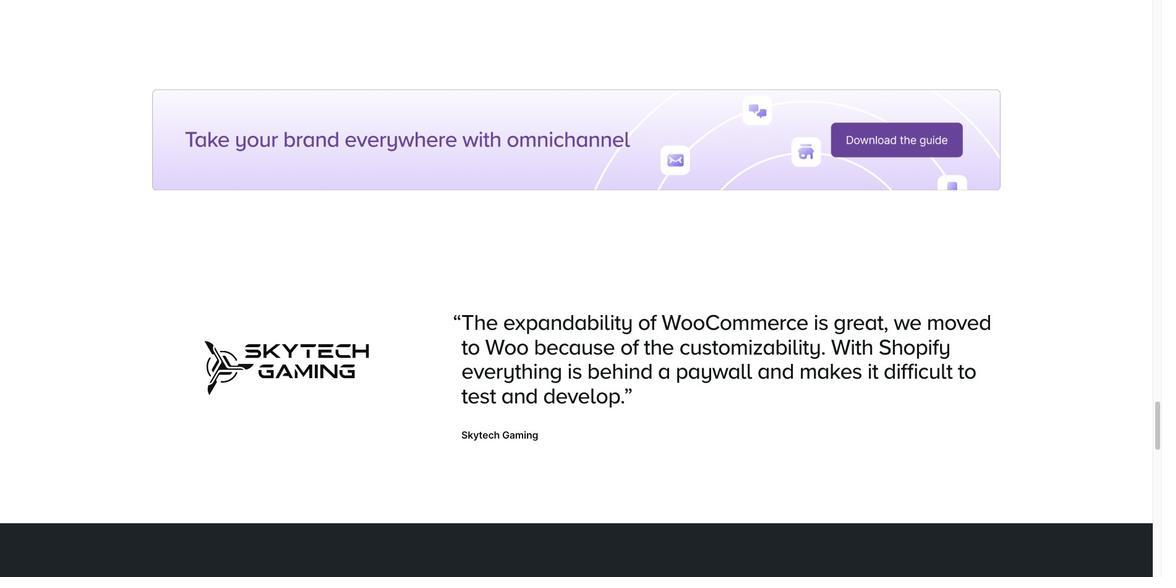 Task type: vqa. For each thing, say whether or not it's contained in the screenshot.
Open account menu image
no



Task type: describe. For each thing, give the bounding box(es) containing it.
great,
[[834, 310, 889, 335]]

because
[[534, 335, 615, 359]]

gaming
[[502, 430, 539, 442]]

difficult
[[884, 359, 953, 384]]

the
[[644, 335, 674, 359]]

expandability
[[503, 310, 633, 335]]

customizability.
[[680, 335, 826, 359]]

develop.
[[543, 384, 624, 408]]

skytech gaming logo image
[[152, 309, 422, 445]]

skytech
[[462, 430, 500, 442]]

paywall
[[676, 359, 752, 384]]

0 horizontal spatial and
[[501, 384, 538, 408]]

moved
[[927, 310, 992, 335]]

of left the
[[620, 335, 639, 359]]

1 vertical spatial is
[[568, 359, 582, 384]]

everything
[[462, 359, 562, 384]]

0 horizontal spatial to
[[462, 335, 480, 359]]



Task type: locate. For each thing, give the bounding box(es) containing it.
we
[[894, 310, 922, 335]]

and
[[758, 359, 794, 384], [501, 384, 538, 408]]

to
[[462, 335, 480, 359], [958, 359, 977, 384]]

test
[[462, 384, 496, 408]]

woo
[[485, 335, 529, 359]]

skytech gaming
[[462, 430, 539, 442]]

and up the gaming
[[501, 384, 538, 408]]

and left makes at right
[[758, 359, 794, 384]]

shopify
[[879, 335, 951, 359]]

download our omnichannel guide image
[[152, 89, 1001, 190]]

1 horizontal spatial to
[[958, 359, 977, 384]]

behind
[[588, 359, 653, 384]]

of
[[638, 310, 657, 335], [620, 335, 639, 359]]

is left behind
[[568, 359, 582, 384]]

to right "difficult"
[[958, 359, 977, 384]]

it
[[868, 359, 879, 384]]

0 vertical spatial is
[[814, 310, 829, 335]]

0 horizontal spatial is
[[568, 359, 582, 384]]

1 horizontal spatial is
[[814, 310, 829, 335]]

of up behind
[[638, 310, 657, 335]]

is
[[814, 310, 829, 335], [568, 359, 582, 384]]

with
[[831, 335, 874, 359]]

woocommerce
[[662, 310, 809, 335]]

1 horizontal spatial and
[[758, 359, 794, 384]]

a
[[658, 359, 671, 384]]

is left with
[[814, 310, 829, 335]]

the
[[461, 310, 498, 335]]

the expandability of woocommerce is great, we moved to woo because of the customizability. with shopify everything is behind a paywall and makes it difficult to test and develop.
[[461, 310, 992, 408]]

makes
[[800, 359, 862, 384]]

to left woo
[[462, 335, 480, 359]]



